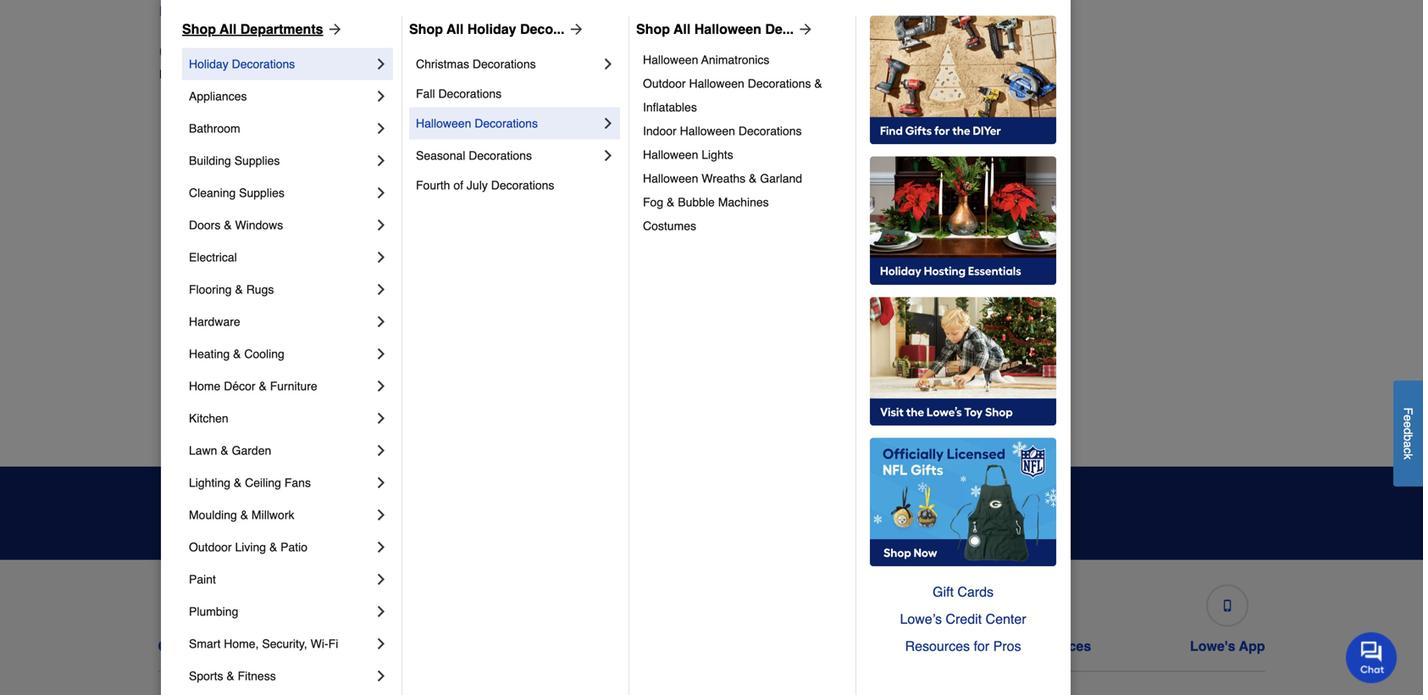 Task type: vqa. For each thing, say whether or not it's contained in the screenshot.
"East" corresponding to East Rutherford
yes



Task type: locate. For each thing, give the bounding box(es) containing it.
& left millwork
[[240, 508, 248, 522]]

pros
[[994, 638, 1022, 654]]

chevron right image for lighting & ceiling fans
[[373, 474, 390, 491]]

1 vertical spatial supplies
[[239, 186, 285, 200]]

0 vertical spatial new
[[365, 3, 392, 19]]

up
[[998, 505, 1016, 521]]

christmas decorations
[[416, 57, 536, 71]]

supplies up cleaning supplies
[[235, 154, 280, 167]]

wi-
[[311, 637, 329, 650]]

outdoor for outdoor living & patio
[[189, 540, 232, 554]]

millville link
[[726, 187, 764, 204]]

order status link
[[374, 578, 456, 654]]

chevron right image for building supplies
[[373, 152, 390, 169]]

outdoor
[[643, 77, 686, 90], [189, 540, 232, 554]]

chevron right image for appliances
[[373, 88, 390, 105]]

trends
[[597, 493, 664, 516]]

butler link
[[173, 187, 204, 204]]

1 vertical spatial credit
[[604, 638, 643, 654]]

all
[[220, 21, 237, 37], [447, 21, 464, 37], [674, 21, 691, 37]]

& left patio
[[269, 540, 277, 554]]

jersey inside button
[[396, 3, 436, 19]]

supplies for cleaning supplies
[[239, 186, 285, 200]]

patio
[[281, 540, 308, 554]]

chevron right image
[[373, 55, 390, 72], [600, 55, 617, 72], [373, 88, 390, 105], [600, 147, 617, 164], [373, 249, 390, 266], [373, 281, 390, 298], [373, 313, 390, 330], [373, 410, 390, 427], [373, 474, 390, 491], [373, 506, 390, 523], [373, 539, 390, 556], [373, 603, 390, 620], [373, 667, 390, 684]]

all down store
[[220, 21, 237, 37]]

outdoor up inflatables
[[643, 77, 686, 90]]

heating & cooling link
[[189, 338, 373, 370]]

0 vertical spatial holiday
[[468, 21, 517, 37]]

& left rugs
[[235, 283, 243, 296]]

chevron right image for lawn & garden
[[373, 442, 390, 459]]

rio grande link
[[1002, 187, 1063, 204]]

sicklerville link
[[1002, 255, 1058, 272]]

credit
[[946, 611, 982, 627], [604, 638, 643, 654]]

e
[[1402, 415, 1416, 421], [1402, 421, 1416, 428]]

0 horizontal spatial shop
[[182, 21, 216, 37]]

e up "d"
[[1402, 415, 1416, 421]]

chevron right image for hardware
[[373, 313, 390, 330]]

a inside find a store link
[[192, 3, 199, 19]]

1 horizontal spatial new
[[365, 3, 392, 19]]

1 horizontal spatial a
[[1402, 441, 1416, 448]]

shop for shop all halloween de...
[[637, 21, 670, 37]]

supplies for building supplies
[[235, 154, 280, 167]]

chevron right image
[[600, 115, 617, 132], [373, 120, 390, 137], [373, 152, 390, 169], [373, 184, 390, 201], [373, 216, 390, 233], [373, 345, 390, 362], [373, 378, 390, 394], [373, 442, 390, 459], [373, 571, 390, 588], [373, 635, 390, 652]]

& right décor on the bottom left of the page
[[259, 379, 267, 393]]

1 vertical spatial center
[[647, 638, 690, 654]]

egg harbor township link
[[173, 390, 286, 407]]

0 vertical spatial gift
[[933, 584, 954, 600]]

all up christmas
[[447, 21, 464, 37]]

& inside halloween wreaths & garland link
[[749, 172, 757, 185]]

find gifts for the diyer. image
[[870, 16, 1057, 144]]

deptford
[[173, 256, 218, 270]]

1 horizontal spatial shop
[[409, 21, 443, 37]]

1 arrow right image from the left
[[565, 21, 585, 38]]

chevron right image for home décor & furniture
[[373, 378, 390, 394]]

chevron right image for christmas decorations
[[600, 55, 617, 72]]

east
[[173, 290, 197, 304], [173, 324, 197, 338]]

all for departments
[[220, 21, 237, 37]]

& right the us
[[233, 638, 243, 654]]

jersey down departments
[[276, 67, 311, 81]]

b
[[1402, 435, 1416, 441]]

arrow right image inside "shop all halloween de..." link
[[794, 21, 815, 38]]

lowe's inside "lowe's app" link
[[1191, 638, 1236, 654]]

0 horizontal spatial credit
[[604, 638, 643, 654]]

& inside flooring & rugs link
[[235, 283, 243, 296]]

installation
[[961, 638, 1032, 654]]

1 vertical spatial holiday
[[189, 57, 229, 71]]

for
[[974, 638, 990, 654]]

1 horizontal spatial gift
[[933, 584, 954, 600]]

fog & bubble machines
[[643, 195, 769, 209]]

outdoor halloween decorations & inflatables
[[643, 77, 826, 114]]

0 horizontal spatial lowe's
[[159, 67, 196, 81]]

halloween up animatronics
[[695, 21, 762, 37]]

river
[[1033, 290, 1061, 304]]

shop down new jersey
[[409, 21, 443, 37]]

chevron right image for moulding & millwork
[[373, 506, 390, 523]]

outdoor down the moulding
[[189, 540, 232, 554]]

chevron right image for seasonal decorations
[[600, 147, 617, 164]]

halloween down halloween animatronics
[[689, 77, 745, 90]]

inspiration
[[446, 493, 550, 516]]

halloween up "lights"
[[680, 124, 736, 138]]

a right the find in the left of the page
[[192, 3, 199, 19]]

0 horizontal spatial arrow right image
[[565, 21, 585, 38]]

1 vertical spatial east
[[173, 324, 197, 338]]

harbor
[[197, 392, 234, 406]]

k
[[1402, 454, 1416, 460]]

jersey
[[396, 3, 436, 19], [276, 67, 311, 81]]

lowe's
[[159, 67, 196, 81], [555, 638, 600, 654], [1191, 638, 1236, 654]]

halloween decorations link
[[416, 107, 600, 139]]

township
[[237, 392, 286, 406]]

0 horizontal spatial outdoor
[[189, 540, 232, 554]]

rio
[[1002, 189, 1020, 202]]

chevron right image for electrical
[[373, 249, 390, 266]]

0 horizontal spatial a
[[192, 3, 199, 19]]

0 vertical spatial center
[[986, 611, 1027, 627]]

lowe's inside lowe's credit center link
[[555, 638, 600, 654]]

2 all from the left
[[447, 21, 464, 37]]

0 horizontal spatial center
[[647, 638, 690, 654]]

brick link
[[173, 153, 199, 170]]

& right doors
[[224, 218, 232, 232]]

manchester
[[726, 121, 788, 134]]

jersey up christmas
[[396, 3, 436, 19]]

1 horizontal spatial all
[[447, 21, 464, 37]]

lowe's for lowe's app
[[1191, 638, 1236, 654]]

lowe's app link
[[1191, 578, 1266, 654]]

shade
[[761, 155, 795, 168]]

decorations inside outdoor halloween decorations & inflatables
[[748, 77, 812, 90]]

credit for lowe's
[[604, 638, 643, 654]]

& inside contact us & faq link
[[233, 638, 243, 654]]

1 horizontal spatial center
[[986, 611, 1027, 627]]

3 shop from the left
[[637, 21, 670, 37]]

1 horizontal spatial arrow right image
[[794, 21, 815, 38]]

outdoor for outdoor halloween decorations & inflatables
[[643, 77, 686, 90]]

1 horizontal spatial outdoor
[[643, 77, 686, 90]]

0 vertical spatial supplies
[[235, 154, 280, 167]]

2 horizontal spatial all
[[674, 21, 691, 37]]

f e e d b a c k
[[1402, 407, 1416, 460]]

all up halloween animatronics
[[674, 21, 691, 37]]

chevron right image for plumbing
[[373, 603, 390, 620]]

seasonal decorations link
[[416, 139, 600, 172]]

maple shade link
[[726, 153, 795, 170]]

contact us & faq
[[158, 638, 275, 654]]

shop all holiday deco...
[[409, 21, 565, 37]]

holiday up christmas decorations
[[468, 21, 517, 37]]

hackettstown link
[[449, 153, 520, 170]]

a up k
[[1402, 441, 1416, 448]]

chevron right image for flooring & rugs
[[373, 281, 390, 298]]

credit for lowe's
[[946, 611, 982, 627]]

shop down find a store
[[182, 21, 216, 37]]

holiday up appliances
[[189, 57, 229, 71]]

0 vertical spatial east
[[173, 290, 197, 304]]

ceiling
[[245, 476, 281, 489]]

& right the sports
[[227, 669, 235, 683]]

0 horizontal spatial jersey
[[276, 67, 311, 81]]

windows
[[235, 218, 283, 232]]

0 horizontal spatial all
[[220, 21, 237, 37]]

arrow right image up christmas decorations link
[[565, 21, 585, 38]]

halloween up inflatables
[[643, 53, 699, 66]]

indoor halloween decorations
[[643, 124, 802, 138]]

2 shop from the left
[[409, 21, 443, 37]]

3 all from the left
[[674, 21, 691, 37]]

e up the 'b'
[[1402, 421, 1416, 428]]

home décor & furniture
[[189, 379, 318, 393]]

1 all from the left
[[220, 21, 237, 37]]

holiday hosting essentials. image
[[870, 156, 1057, 285]]

shop up halloween animatronics
[[637, 21, 670, 37]]

east brunswick link
[[173, 289, 254, 306]]

costumes
[[643, 219, 697, 233]]

christmas decorations link
[[416, 48, 600, 80]]

2 arrow right image from the left
[[794, 21, 815, 38]]

0 vertical spatial a
[[192, 3, 199, 19]]

outdoor inside outdoor living & patio link
[[189, 540, 232, 554]]

halloween lights
[[643, 148, 734, 161]]

holiday
[[468, 21, 517, 37], [189, 57, 229, 71]]

1 vertical spatial gift
[[793, 638, 816, 654]]

center for lowe's credit center
[[647, 638, 690, 654]]

halloween inside outdoor halloween decorations & inflatables
[[689, 77, 745, 90]]

new jersey button
[[365, 1, 436, 22]]

find
[[159, 3, 188, 19]]

christmas
[[416, 57, 470, 71]]

arrow right image inside the shop all holiday deco... link
[[565, 21, 585, 38]]

1 horizontal spatial jersey
[[396, 3, 436, 19]]

1 horizontal spatial lowe's
[[555, 638, 600, 654]]

2 horizontal spatial shop
[[637, 21, 670, 37]]

paint
[[189, 572, 216, 586]]

appliances link
[[189, 80, 373, 112]]

lowe's
[[900, 611, 942, 627]]

2 east from the top
[[173, 324, 197, 338]]

1 vertical spatial jersey
[[276, 67, 311, 81]]

0 horizontal spatial new
[[249, 67, 273, 81]]

lowe's inside city directory lowe's stores in new jersey
[[159, 67, 196, 81]]

outdoor inside outdoor halloween decorations & inflatables
[[643, 77, 686, 90]]

bathroom link
[[189, 112, 373, 144]]

& down the maple shade
[[749, 172, 757, 185]]

woodbridge
[[1002, 426, 1066, 439]]

deals, inspiration and trends we've got ideas to share.
[[380, 493, 664, 533]]

toms river link
[[1002, 289, 1061, 306]]

doors & windows
[[189, 218, 283, 232]]

1 east from the top
[[173, 290, 197, 304]]

east up heating
[[173, 324, 197, 338]]

0 vertical spatial jersey
[[396, 3, 436, 19]]

& down rutherford
[[233, 347, 241, 361]]

chevron right image for sports & fitness
[[373, 667, 390, 684]]

east for east rutherford
[[173, 324, 197, 338]]

& right lawn
[[221, 444, 229, 457]]

& down the 'halloween animatronics' link
[[815, 77, 823, 90]]

cleaning supplies link
[[189, 177, 373, 209]]

cleaning
[[189, 186, 236, 200]]

garland
[[760, 172, 803, 185]]

& right fog
[[667, 195, 675, 209]]

0 vertical spatial credit
[[946, 611, 982, 627]]

1 vertical spatial a
[[1402, 441, 1416, 448]]

share.
[[629, 520, 664, 533]]

turnersville
[[1002, 324, 1063, 338]]

1 vertical spatial new
[[249, 67, 273, 81]]

1 vertical spatial cards
[[820, 638, 858, 654]]

0 vertical spatial cards
[[958, 584, 994, 600]]

directory
[[203, 40, 293, 63]]

installation services
[[961, 638, 1092, 654]]

& left ceiling
[[234, 476, 242, 489]]

1 horizontal spatial cards
[[958, 584, 994, 600]]

arrow right image up the 'halloween animatronics' link
[[794, 21, 815, 38]]

halloween down indoor
[[643, 148, 699, 161]]

2 e from the top
[[1402, 421, 1416, 428]]

1 horizontal spatial credit
[[946, 611, 982, 627]]

gift
[[933, 584, 954, 600], [793, 638, 816, 654]]

0 vertical spatial outdoor
[[643, 77, 686, 90]]

arrow right image
[[565, 21, 585, 38], [794, 21, 815, 38]]

chevron right image for halloween decorations
[[600, 115, 617, 132]]

east for east brunswick
[[173, 290, 197, 304]]

sign
[[965, 505, 994, 521]]

& inside heating & cooling "link"
[[233, 347, 241, 361]]

lawn & garden
[[189, 444, 271, 457]]

city
[[159, 40, 198, 63]]

east down deptford 'link'
[[173, 290, 197, 304]]

1 horizontal spatial gift cards
[[933, 584, 994, 600]]

1 vertical spatial gift cards
[[793, 638, 858, 654]]

2 horizontal spatial lowe's
[[1191, 638, 1236, 654]]

1 vertical spatial outdoor
[[189, 540, 232, 554]]

lowe's credit center link
[[555, 578, 690, 654]]

1 shop from the left
[[182, 21, 216, 37]]

supplies up windows
[[239, 186, 285, 200]]

sports
[[189, 669, 223, 683]]

butler
[[173, 189, 204, 202]]



Task type: describe. For each thing, give the bounding box(es) containing it.
chevron right image for heating & cooling
[[373, 345, 390, 362]]

0 vertical spatial gift cards
[[933, 584, 994, 600]]

fi
[[329, 637, 338, 650]]

eatontown link
[[173, 356, 229, 373]]

halloween up seasonal at the top of page
[[416, 116, 472, 130]]

chevron right image for doors & windows
[[373, 216, 390, 233]]

seasonal
[[416, 149, 466, 162]]

home décor & furniture link
[[189, 370, 373, 402]]

sports & fitness link
[[189, 660, 373, 692]]

center for lowe's credit center
[[986, 611, 1027, 627]]

chevron right image for cleaning supplies
[[373, 184, 390, 201]]

moulding
[[189, 508, 237, 522]]

rio grande
[[1002, 189, 1063, 202]]

smart home, security, wi-fi link
[[189, 628, 373, 660]]

chevron right image for smart home, security, wi-fi
[[373, 635, 390, 652]]

lighting & ceiling fans link
[[189, 467, 373, 499]]

egg
[[173, 392, 194, 406]]

all for holiday
[[447, 21, 464, 37]]

and
[[555, 493, 591, 516]]

& inside home décor & furniture link
[[259, 379, 267, 393]]

animatronics
[[702, 53, 770, 66]]

chevron right image for kitchen
[[373, 410, 390, 427]]

flemington
[[449, 121, 508, 134]]

& inside "fog & bubble machines" link
[[667, 195, 675, 209]]

faq
[[247, 638, 275, 654]]

halloween wreaths & garland
[[643, 172, 803, 185]]

services
[[1036, 638, 1092, 654]]

chat invite button image
[[1347, 632, 1399, 683]]

fall
[[416, 87, 435, 100]]

officially licensed n f l gifts. shop now. image
[[870, 438, 1057, 567]]

machines
[[719, 195, 769, 209]]

0 horizontal spatial gift cards
[[793, 638, 858, 654]]

& inside lawn & garden link
[[221, 444, 229, 457]]

new inside city directory lowe's stores in new jersey
[[249, 67, 273, 81]]

cooling
[[244, 347, 285, 361]]

de...
[[766, 21, 794, 37]]

0 horizontal spatial holiday
[[189, 57, 229, 71]]

resources for pros
[[906, 638, 1022, 654]]

outdoor living & patio
[[189, 540, 308, 554]]

lawn
[[189, 444, 217, 457]]

shop for shop all holiday deco...
[[409, 21, 443, 37]]

dimensions image
[[1020, 600, 1032, 612]]

new inside button
[[365, 3, 392, 19]]

0 horizontal spatial gift cards link
[[789, 578, 862, 654]]

flooring & rugs
[[189, 283, 274, 296]]

all for halloween
[[674, 21, 691, 37]]

chevron right image for holiday decorations
[[373, 55, 390, 72]]

& inside lighting & ceiling fans 'link'
[[234, 476, 242, 489]]

chevron right image for bathroom
[[373, 120, 390, 137]]

millville
[[726, 189, 764, 202]]

city directory lowe's stores in new jersey
[[159, 40, 311, 81]]

shop all halloween de...
[[637, 21, 794, 37]]

bathroom
[[189, 122, 240, 135]]

contact
[[158, 638, 209, 654]]

jersey inside city directory lowe's stores in new jersey
[[276, 67, 311, 81]]

maple shade
[[726, 155, 795, 168]]

1 horizontal spatial holiday
[[468, 21, 517, 37]]

a inside f e e d b a c k button
[[1402, 441, 1416, 448]]

holiday decorations
[[189, 57, 295, 71]]

ideas
[[581, 520, 611, 533]]

resources
[[906, 638, 970, 654]]

eatontown
[[173, 358, 229, 372]]

& inside outdoor halloween decorations & inflatables
[[815, 77, 823, 90]]

smart home, security, wi-fi
[[189, 637, 338, 650]]

0 horizontal spatial cards
[[820, 638, 858, 654]]

electrical
[[189, 250, 237, 264]]

chevron right image for outdoor living & patio
[[373, 539, 390, 556]]

lighting
[[189, 476, 231, 489]]

plumbing
[[189, 605, 238, 618]]

furniture
[[270, 379, 318, 393]]

deptford link
[[173, 255, 218, 272]]

living
[[235, 540, 266, 554]]

shop all departments link
[[182, 19, 344, 39]]

fourth
[[416, 178, 450, 192]]

visit the lowe's toy shop. image
[[870, 297, 1057, 426]]

us
[[212, 638, 230, 654]]

hamilton
[[449, 189, 496, 202]]

paint link
[[189, 563, 373, 595]]

toms river
[[1002, 290, 1061, 304]]

order
[[374, 638, 411, 654]]

shop all holiday deco... link
[[409, 19, 585, 39]]

sewell
[[1002, 222, 1037, 236]]

sign up form
[[684, 490, 1044, 536]]

& inside sports & fitness 'link'
[[227, 669, 235, 683]]

customer care image
[[211, 600, 222, 612]]

halloween animatronics
[[643, 53, 770, 66]]

halloween lights link
[[643, 143, 844, 166]]

& inside doors & windows link
[[224, 218, 232, 232]]

halloween up fog
[[643, 172, 699, 185]]

plumbing link
[[189, 595, 373, 628]]

arrow right image for shop all halloween de...
[[794, 21, 815, 38]]

shop all halloween de... link
[[637, 19, 815, 39]]

princeton
[[1002, 155, 1052, 168]]

arrow right image for shop all holiday deco...
[[565, 21, 585, 38]]

contact us & faq link
[[158, 578, 275, 654]]

appliances
[[189, 89, 247, 103]]

millwork
[[252, 508, 295, 522]]

1 e from the top
[[1402, 415, 1416, 421]]

& inside outdoor living & patio link
[[269, 540, 277, 554]]

find a store link
[[159, 1, 238, 22]]

fourth of july decorations
[[416, 178, 555, 192]]

mobile image
[[1222, 600, 1234, 612]]

home,
[[224, 637, 259, 650]]

sports & fitness
[[189, 669, 276, 683]]

d
[[1402, 428, 1416, 435]]

voorhees
[[1002, 392, 1052, 406]]

seasonal decorations
[[416, 149, 532, 162]]

garden
[[232, 444, 271, 457]]

new jersey
[[365, 3, 436, 19]]

piscataway link
[[1002, 119, 1062, 136]]

sewell link
[[1002, 221, 1037, 238]]

stores
[[199, 67, 234, 81]]

chevron right image for paint
[[373, 571, 390, 588]]

hamilton link
[[449, 187, 496, 204]]

woodbridge link
[[1002, 424, 1066, 441]]

lowe's credit center
[[555, 638, 690, 654]]

security,
[[262, 637, 307, 650]]

0 horizontal spatial gift
[[793, 638, 816, 654]]

1 horizontal spatial gift cards link
[[870, 578, 1057, 606]]

lowe's for lowe's credit center
[[555, 638, 600, 654]]

delran
[[173, 222, 208, 236]]

arrow right image
[[323, 21, 344, 38]]

got
[[559, 520, 577, 533]]

in
[[237, 67, 246, 81]]

shop for shop all departments
[[182, 21, 216, 37]]

order status
[[374, 638, 456, 654]]

& inside moulding & millwork link
[[240, 508, 248, 522]]



